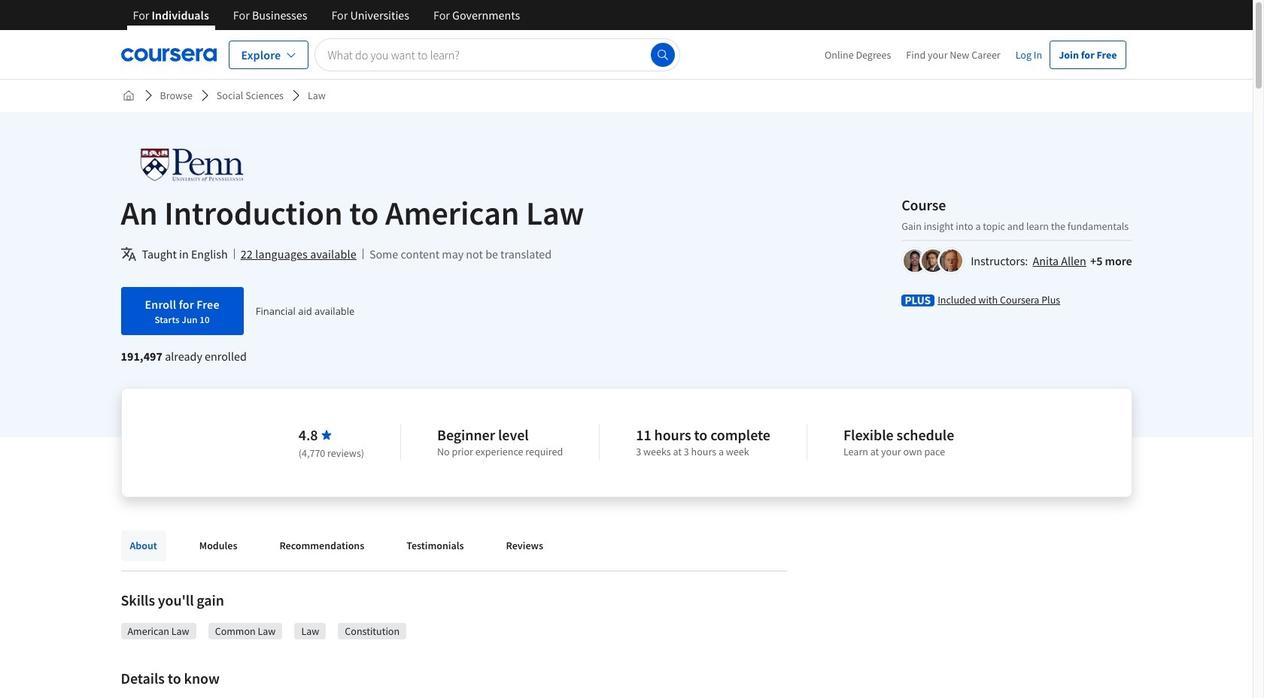 Task type: vqa. For each thing, say whether or not it's contained in the screenshot.
Specializations,
no



Task type: locate. For each thing, give the bounding box(es) containing it.
coursera image
[[121, 43, 216, 67]]

anita allen image
[[904, 249, 926, 272]]

What do you want to learn? text field
[[315, 38, 680, 71]]

None search field
[[315, 38, 680, 71]]



Task type: describe. For each thing, give the bounding box(es) containing it.
shyam balganesh image
[[922, 249, 944, 272]]

university of pennsylvania image
[[121, 148, 262, 182]]

coursera plus image
[[901, 295, 935, 307]]

home image
[[122, 90, 134, 102]]

banner navigation
[[121, 0, 532, 41]]

stephen morse image
[[940, 249, 962, 272]]



